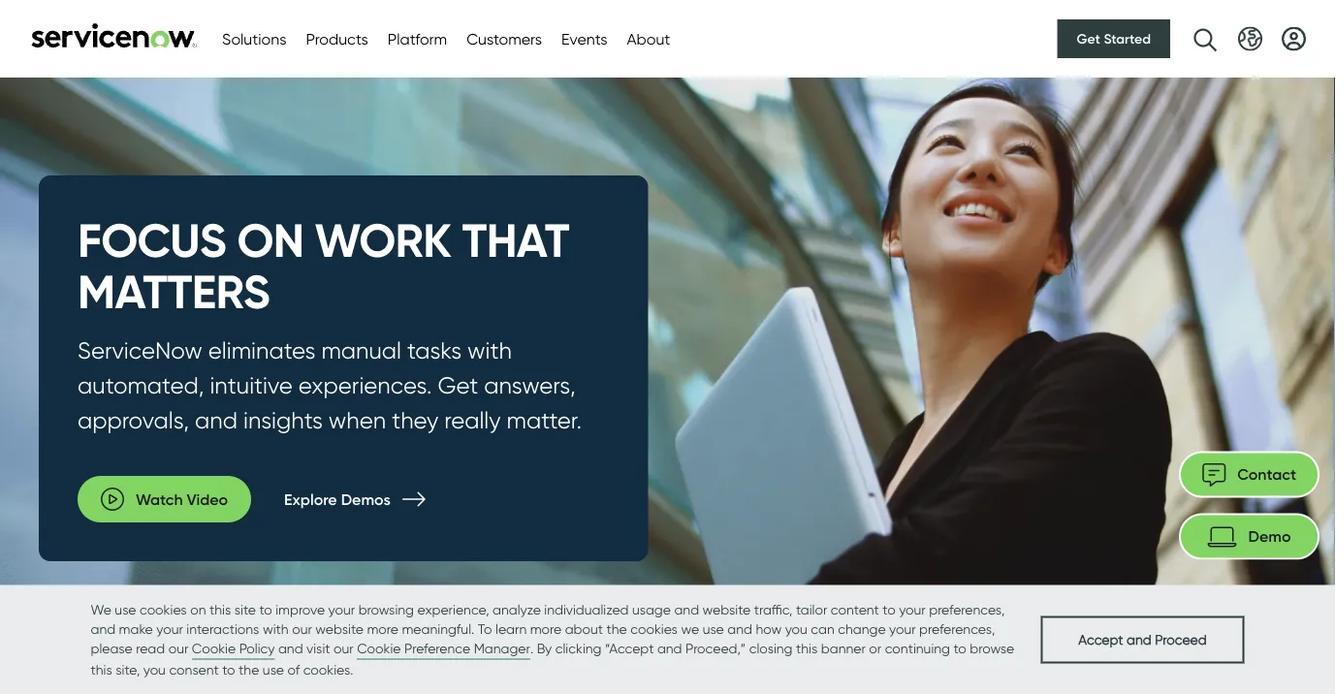 Task type: vqa. For each thing, say whether or not it's contained in the screenshot.
Search image at the right
no



Task type: describe. For each thing, give the bounding box(es) containing it.
. by clicking "accept and proceed," closing this banner or continuing to browse this site, you consent to the use of cookies.
[[91, 640, 1014, 678]]

events
[[562, 29, 607, 48]]

we
[[91, 601, 111, 618]]

started
[[1104, 31, 1151, 47]]

continuing
[[885, 640, 950, 656]]

customers button
[[467, 27, 542, 50]]

cookie policy and visit our cookie preference manager
[[192, 640, 530, 657]]

0 vertical spatial preferences,
[[929, 601, 1005, 618]]

our inside cookie policy and visit our cookie preference manager
[[334, 640, 354, 656]]

platform
[[388, 29, 447, 48]]

content
[[831, 601, 879, 618]]

1 vertical spatial cookies
[[631, 621, 678, 637]]

traffic,
[[754, 601, 793, 618]]

and down 'we'
[[91, 621, 116, 637]]

cookie preference manager link
[[357, 639, 530, 660]]

about button
[[627, 27, 670, 50]]

please
[[91, 640, 133, 656]]

about
[[565, 621, 603, 637]]

1 horizontal spatial our
[[292, 621, 312, 637]]

meaningful.
[[402, 621, 474, 637]]

banner
[[821, 640, 866, 656]]

proceed
[[1155, 632, 1207, 648]]

individualized
[[544, 601, 629, 618]]

get started link
[[1058, 19, 1170, 58]]

solutions
[[222, 29, 287, 48]]

policy
[[239, 640, 275, 657]]

you inside the we use cookies on this site to improve your browsing experience, analyze individualized usage and website traffic, tailor content to your preferences, and make your interactions with our website more meaningful. to learn more about the cookies we use and how you can change your preferences, please read our
[[785, 621, 808, 637]]

how
[[756, 621, 782, 637]]

and left how
[[728, 621, 752, 637]]

solutions button
[[222, 27, 287, 50]]

you inside . by clicking "accept and proceed," closing this banner or continuing to browse this site, you consent to the use of cookies.
[[143, 662, 166, 678]]

or
[[869, 640, 882, 656]]

this inside the we use cookies on this site to improve your browsing experience, analyze individualized usage and website traffic, tailor content to your preferences, and make your interactions with our website more meaningful. to learn more about the cookies we use and how you can change your preferences, please read our
[[209, 601, 231, 618]]

.
[[530, 640, 533, 656]]

about
[[627, 29, 670, 48]]

1 horizontal spatial website
[[703, 601, 751, 618]]

on
[[190, 601, 206, 618]]

get started
[[1077, 31, 1151, 47]]

the inside . by clicking "accept and proceed," closing this banner or continuing to browse this site, you consent to the use of cookies.
[[239, 662, 259, 678]]

products
[[306, 29, 368, 48]]

accept and proceed button
[[1041, 616, 1245, 664]]

and inside cookie policy and visit our cookie preference manager
[[278, 640, 303, 656]]

clicking
[[555, 640, 602, 656]]

to
[[478, 621, 492, 637]]

products button
[[306, 27, 368, 50]]

browsing
[[358, 601, 414, 618]]

0 horizontal spatial this
[[91, 662, 112, 678]]

and inside . by clicking "accept and proceed," closing this banner or continuing to browse this site, you consent to the use of cookies.
[[657, 640, 682, 656]]

we use cookies on this site to improve your browsing experience, analyze individualized usage and website traffic, tailor content to your preferences, and make your interactions with our website more meaningful. to learn more about the cookies we use and how you can change your preferences, please read our
[[91, 601, 1005, 656]]

to down cookie policy link
[[222, 662, 235, 678]]

1 vertical spatial preferences,
[[919, 621, 995, 637]]

2 cookie from the left
[[357, 640, 401, 657]]

and up we
[[674, 601, 699, 618]]

1 more from the left
[[367, 621, 399, 637]]



Task type: locate. For each thing, give the bounding box(es) containing it.
usage
[[632, 601, 671, 618]]

0 horizontal spatial use
[[115, 601, 136, 618]]

1 horizontal spatial more
[[530, 621, 562, 637]]

change
[[838, 621, 886, 637]]

read
[[136, 640, 165, 656]]

manager
[[474, 640, 530, 657]]

customers
[[467, 29, 542, 48]]

use inside . by clicking "accept and proceed," closing this banner or continuing to browse this site, you consent to the use of cookies.
[[263, 662, 284, 678]]

1 vertical spatial the
[[239, 662, 259, 678]]

this down please
[[91, 662, 112, 678]]

0 vertical spatial cookies
[[140, 601, 187, 618]]

our right visit
[[334, 640, 354, 656]]

0 horizontal spatial the
[[239, 662, 259, 678]]

0 horizontal spatial you
[[143, 662, 166, 678]]

2 vertical spatial use
[[263, 662, 284, 678]]

cookies
[[140, 601, 187, 618], [631, 621, 678, 637]]

experience,
[[417, 601, 489, 618]]

1 vertical spatial use
[[703, 621, 724, 637]]

proceed,"
[[686, 640, 746, 656]]

site,
[[116, 662, 140, 678]]

1 vertical spatial you
[[143, 662, 166, 678]]

you down tailor
[[785, 621, 808, 637]]

and up the "of"
[[278, 640, 303, 656]]

more down browsing at the left bottom of the page
[[367, 621, 399, 637]]

use left the "of"
[[263, 662, 284, 678]]

by
[[537, 640, 552, 656]]

to left browse
[[954, 640, 967, 656]]

use up make
[[115, 601, 136, 618]]

platform button
[[388, 27, 447, 50]]

0 horizontal spatial website
[[315, 621, 364, 637]]

0 horizontal spatial cookie
[[192, 640, 236, 657]]

and down we
[[657, 640, 682, 656]]

consent
[[169, 662, 219, 678]]

0 horizontal spatial our
[[168, 640, 188, 656]]

your
[[328, 601, 355, 618], [899, 601, 926, 618], [156, 621, 183, 637], [889, 621, 916, 637]]

cookie down interactions
[[192, 640, 236, 657]]

cookie policy link
[[192, 639, 275, 660]]

servicenow image
[[29, 23, 199, 48]]

2 more from the left
[[530, 621, 562, 637]]

visit
[[307, 640, 330, 656]]

website up visit
[[315, 621, 364, 637]]

site
[[234, 601, 256, 618]]

accept and proceed
[[1079, 632, 1207, 648]]

make
[[119, 621, 153, 637]]

our
[[292, 621, 312, 637], [168, 640, 188, 656], [334, 640, 354, 656]]

this
[[209, 601, 231, 618], [796, 640, 818, 656], [91, 662, 112, 678]]

with
[[263, 621, 289, 637]]

the down policy at the left of the page
[[239, 662, 259, 678]]

0 horizontal spatial more
[[367, 621, 399, 637]]

accept
[[1079, 632, 1123, 648]]

learn
[[496, 621, 527, 637]]

of
[[287, 662, 300, 678]]

0 vertical spatial you
[[785, 621, 808, 637]]

2 horizontal spatial our
[[334, 640, 354, 656]]

to up change
[[883, 601, 896, 618]]

to right site
[[259, 601, 272, 618]]

use up "proceed,""
[[703, 621, 724, 637]]

events button
[[562, 27, 607, 50]]

the inside the we use cookies on this site to improve your browsing experience, analyze individualized usage and website traffic, tailor content to your preferences, and make your interactions with our website more meaningful. to learn more about the cookies we use and how you can change your preferences, please read our
[[607, 621, 627, 637]]

0 horizontal spatial cookies
[[140, 601, 187, 618]]

2 horizontal spatial use
[[703, 621, 724, 637]]

and inside accept and proceed button
[[1127, 632, 1152, 648]]

cookies.
[[303, 662, 353, 678]]

the up "accept
[[607, 621, 627, 637]]

0 vertical spatial the
[[607, 621, 627, 637]]

preference
[[404, 640, 470, 657]]

our up consent
[[168, 640, 188, 656]]

and right accept
[[1127, 632, 1152, 648]]

go to servicenow account image
[[1282, 27, 1306, 51]]

tailor
[[796, 601, 827, 618]]

get
[[1077, 31, 1100, 47]]

to
[[259, 601, 272, 618], [883, 601, 896, 618], [954, 640, 967, 656], [222, 662, 235, 678]]

0 vertical spatial website
[[703, 601, 751, 618]]

1 horizontal spatial cookies
[[631, 621, 678, 637]]

0 vertical spatial this
[[209, 601, 231, 618]]

interactions
[[187, 621, 259, 637]]

this down can
[[796, 640, 818, 656]]

and
[[674, 601, 699, 618], [91, 621, 116, 637], [728, 621, 752, 637], [1127, 632, 1152, 648], [278, 640, 303, 656], [657, 640, 682, 656]]

cookies down usage on the bottom
[[631, 621, 678, 637]]

website
[[703, 601, 751, 618], [315, 621, 364, 637]]

2 vertical spatial this
[[91, 662, 112, 678]]

improve
[[276, 601, 325, 618]]

cookies up make
[[140, 601, 187, 618]]

1 horizontal spatial use
[[263, 662, 284, 678]]

1 vertical spatial this
[[796, 640, 818, 656]]

1 cookie from the left
[[192, 640, 236, 657]]

1 vertical spatial website
[[315, 621, 364, 637]]

preferences,
[[929, 601, 1005, 618], [919, 621, 995, 637]]

can
[[811, 621, 835, 637]]

more up by
[[530, 621, 562, 637]]

closing
[[749, 640, 793, 656]]

0 vertical spatial use
[[115, 601, 136, 618]]

our down improve
[[292, 621, 312, 637]]

more
[[367, 621, 399, 637], [530, 621, 562, 637]]

analyze
[[493, 601, 541, 618]]

1 horizontal spatial you
[[785, 621, 808, 637]]

cookie down browsing at the left bottom of the page
[[357, 640, 401, 657]]

1 horizontal spatial this
[[209, 601, 231, 618]]

this up interactions
[[209, 601, 231, 618]]

you down the read
[[143, 662, 166, 678]]

use
[[115, 601, 136, 618], [703, 621, 724, 637], [263, 662, 284, 678]]

1 horizontal spatial cookie
[[357, 640, 401, 657]]

we
[[681, 621, 699, 637]]

"accept
[[605, 640, 654, 656]]

1 horizontal spatial the
[[607, 621, 627, 637]]

website up "proceed,""
[[703, 601, 751, 618]]

2 horizontal spatial this
[[796, 640, 818, 656]]

you
[[785, 621, 808, 637], [143, 662, 166, 678]]

browse
[[970, 640, 1014, 656]]

the
[[607, 621, 627, 637], [239, 662, 259, 678]]

cookie
[[192, 640, 236, 657], [357, 640, 401, 657]]



